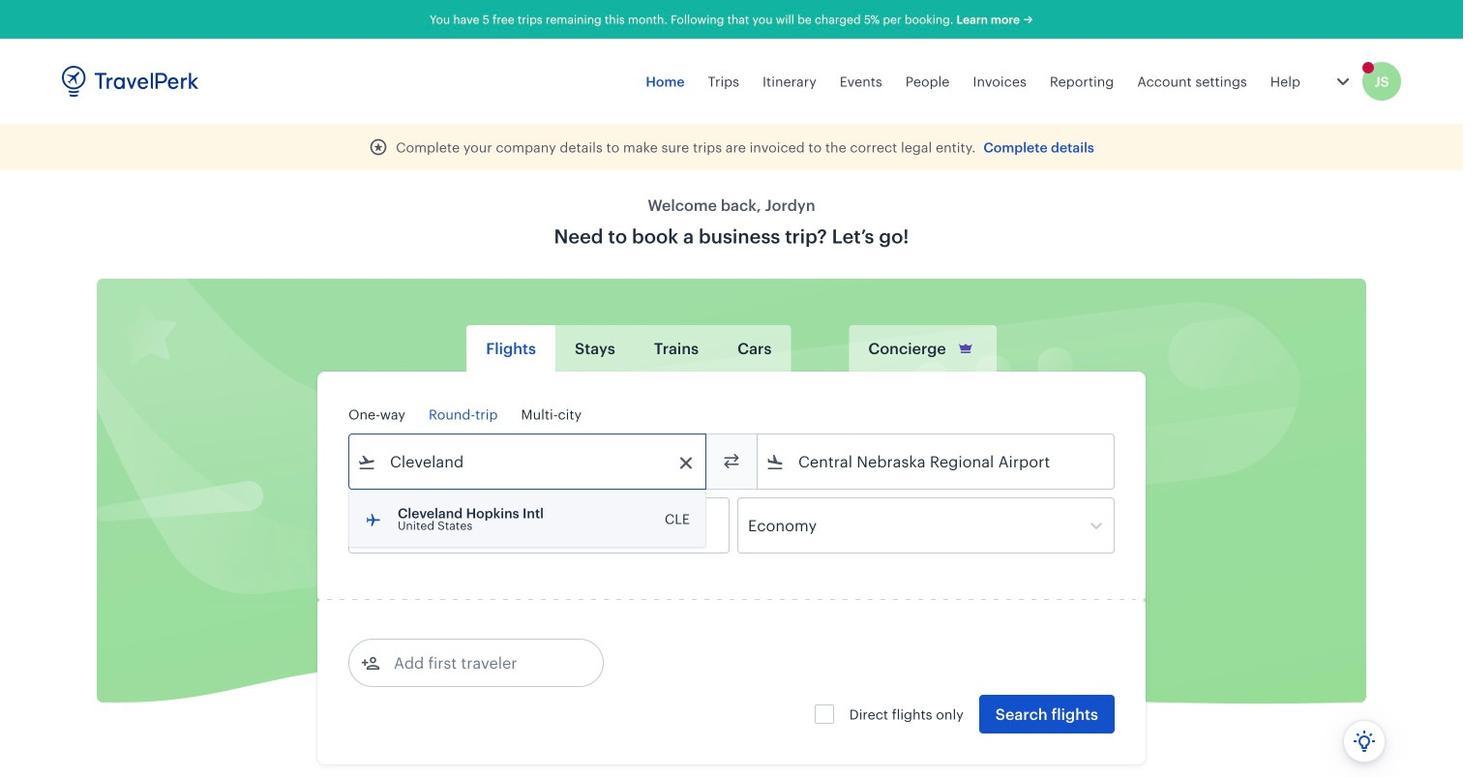 Task type: vqa. For each thing, say whether or not it's contained in the screenshot.
Depart TEXT FIELD
yes



Task type: describe. For each thing, give the bounding box(es) containing it.
Return text field
[[491, 498, 592, 553]]

Add first traveler search field
[[380, 647, 582, 678]]

To search field
[[785, 446, 1089, 477]]



Task type: locate. For each thing, give the bounding box(es) containing it.
From search field
[[376, 446, 680, 477]]

Depart text field
[[376, 498, 477, 553]]



